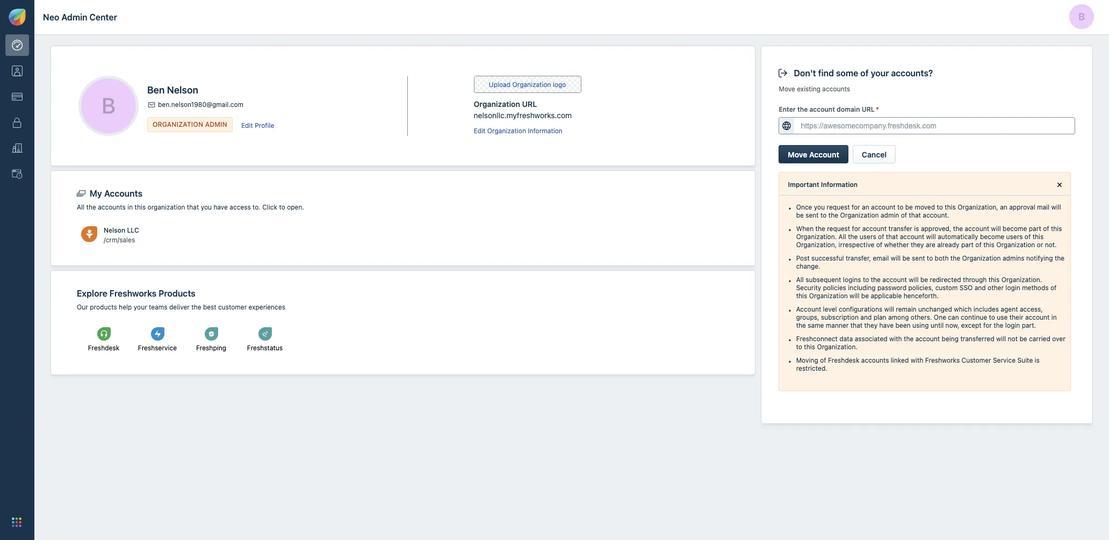 Task type: describe. For each thing, give the bounding box(es) containing it.
the left same
[[797, 322, 807, 330]]

henceforth.
[[904, 292, 939, 300]]

0 horizontal spatial sent
[[806, 211, 819, 219]]

the right enter
[[798, 105, 808, 113]]

approved,
[[922, 225, 952, 233]]

this right automatically
[[984, 241, 995, 249]]

in inside • once you request for an account to be moved to this organization, an approval mail will be sent to the organization admin of that account. • when the request for account transfer is approved, the account will become part of this organization. all the users of that account will automatically become users of this organization, irrespective of whether they are already part of this organization or not. • post successful transfer, email will be sent to both the organization admins notifying the change. • all subsequent logins to the account will be redirected through this organization. security policies including password policies, custom sso and other login methods of this organization will be applicable henceforth. • account level configurations will remain unchanged which includes agent access, groups, subscription and plan among others. one can continue to use their account in the same manner that they have been using until now, except for the login part. • freshconnect data associated with the account being transferred will not be carried over to this organization. • moving of freshdesk accounts linked with freshworks customer service suite is restricted.
[[1052, 314, 1058, 322]]

edit profile link
[[241, 120, 274, 129]]

Enter the account domain URL text field
[[795, 118, 1075, 134]]

that up transfer
[[910, 211, 922, 219]]

other
[[988, 284, 1004, 292]]

will right mail
[[1052, 203, 1062, 211]]

except
[[962, 322, 982, 330]]

approval
[[1010, 203, 1036, 211]]

the inside explore freshworks products our products help your teams deliver the best customer experiences
[[192, 303, 201, 311]]

account up 'applicable'
[[883, 276, 908, 284]]

you inside • once you request for an account to be moved to this organization, an approval mail will be sent to the organization admin of that account. • when the request for account transfer is approved, the account will become part of this organization. all the users of that account will automatically become users of this organization, irrespective of whether they are already part of this organization or not. • post successful transfer, email will be sent to both the organization admins notifying the change. • all subsequent logins to the account will be redirected through this organization. security policies including password policies, custom sso and other login methods of this organization will be applicable henceforth. • account level configurations will remain unchanged which includes agent access, groups, subscription and plan among others. one can continue to use their account in the same manner that they have been using until now, except for the login part. • freshconnect data associated with the account being transferred will not be carried over to this organization. • moving of freshdesk accounts linked with freshworks customer service suite is restricted.
[[815, 203, 826, 211]]

unchanged
[[919, 305, 953, 314]]

freshping
[[196, 344, 226, 352]]

account down admin
[[863, 225, 887, 233]]

the up already at right top
[[954, 225, 964, 233]]

0 horizontal spatial information
[[528, 127, 563, 135]]

manner
[[826, 322, 849, 330]]

admin
[[205, 120, 227, 128]]

account up transfer
[[872, 203, 896, 211]]

now,
[[946, 322, 960, 330]]

1 vertical spatial login
[[1006, 322, 1021, 330]]

to right click
[[279, 203, 285, 211]]

audit logs image
[[12, 169, 23, 180]]

explore
[[77, 289, 107, 299]]

teams
[[149, 303, 168, 311]]

my subscriptions image
[[12, 92, 23, 102]]

the down not.
[[1055, 254, 1065, 262]]

2 vertical spatial organization.
[[818, 343, 858, 351]]

5 • from the top
[[789, 305, 792, 315]]

access
[[230, 203, 251, 211]]

become down approval
[[1003, 225, 1028, 233]]

the right when
[[816, 225, 826, 233]]

1 an from the left
[[863, 203, 870, 211]]

organization inside organization url nelsonllc.myfreshworks.com
[[474, 99, 520, 109]]

suite
[[1018, 357, 1034, 365]]

organization url nelsonllc.myfreshworks.com
[[474, 99, 572, 120]]

move account button
[[779, 145, 849, 163]]

policies,
[[909, 284, 934, 292]]

edit organization information
[[474, 127, 563, 135]]

of right some on the right
[[861, 68, 869, 78]]

whether
[[885, 241, 910, 249]]

to up transfer
[[898, 203, 904, 211]]

the down been
[[904, 335, 914, 343]]

of up not.
[[1044, 225, 1050, 233]]

neo admin center
[[43, 12, 117, 22]]

accounts for upload organization logo
[[823, 85, 851, 93]]

freshworks icon image
[[9, 9, 26, 26]]

to.
[[253, 203, 261, 211]]

be up when
[[797, 211, 804, 219]]

to up moving
[[797, 343, 803, 351]]

the down agent
[[994, 322, 1004, 330]]

explore freshworks products our products help your teams deliver the best customer experiences
[[77, 289, 286, 311]]

logo
[[553, 80, 566, 88]]

0 vertical spatial all
[[77, 203, 85, 211]]

freshworks crm image
[[81, 226, 97, 243]]

important information
[[789, 181, 858, 189]]

2 users from the left
[[1007, 233, 1024, 241]]

0 horizontal spatial you
[[201, 203, 212, 211]]

be down whether
[[903, 254, 911, 262]]

being
[[942, 335, 959, 343]]

accounts inside • once you request for an account to be moved to this organization, an approval mail will be sent to the organization admin of that account. • when the request for account transfer is approved, the account will become part of this organization. all the users of that account will automatically become users of this organization, irrespective of whether they are already part of this organization or not. • post successful transfer, email will be sent to both the organization admins notifying the change. • all subsequent logins to the account will be redirected through this organization. security policies including password policies, custom sso and other login methods of this organization will be applicable henceforth. • account level configurations will remain unchanged which includes agent access, groups, subscription and plan among others. one can continue to use their account in the same manner that they have been using until now, except for the login part. • freshconnect data associated with the account being transferred will not be carried over to this organization. • moving of freshdesk accounts linked with freshworks customer service suite is restricted.
[[862, 357, 890, 365]]

same
[[808, 322, 825, 330]]

are
[[926, 241, 936, 249]]

organization up level
[[810, 292, 848, 300]]

the down my
[[86, 203, 96, 211]]

of right already at right top
[[976, 241, 982, 249]]

be left moved
[[906, 203, 914, 211]]

don't find some of your accounts?
[[794, 68, 934, 78]]

organization up organization url nelsonllc.myfreshworks.com
[[513, 80, 551, 88]]

0 vertical spatial for
[[852, 203, 861, 211]]

edit for edit organization information
[[474, 127, 486, 135]]

applicable
[[871, 292, 902, 300]]

methods
[[1023, 284, 1049, 292]]

to left both
[[927, 254, 934, 262]]

best
[[203, 303, 217, 311]]

of up transfer
[[902, 211, 908, 219]]

change.
[[797, 262, 821, 271]]

7 • from the top
[[789, 357, 792, 366]]

don't
[[794, 68, 817, 78]]

automatically
[[938, 233, 979, 241]]

profile
[[255, 121, 274, 129]]

upload
[[489, 80, 511, 88]]

the up the transfer,
[[849, 233, 858, 241]]

restricted.
[[797, 365, 828, 373]]

nelsonllc.myfreshworks.com
[[474, 111, 572, 120]]

/crm/sales
[[104, 236, 135, 244]]

ben.nelson1980@gmail.com
[[158, 101, 244, 109]]

upload organization logo
[[489, 80, 566, 88]]

of right methods at the bottom
[[1051, 284, 1057, 292]]

be up configurations
[[862, 292, 870, 300]]

account right their
[[1026, 314, 1050, 322]]

continue
[[961, 314, 988, 322]]

this left not.
[[1033, 233, 1044, 241]]

1 vertical spatial organization,
[[797, 241, 837, 249]]

both
[[935, 254, 949, 262]]

move existing accounts
[[779, 85, 851, 93]]

already
[[938, 241, 960, 249]]

freshworks switcher image
[[12, 518, 22, 527]]

sso
[[960, 284, 973, 292]]

• once you request for an account to be moved to this organization, an approval mail will be sent to the organization admin of that account. • when the request for account transfer is approved, the account will become part of this organization. all the users of that account will automatically become users of this organization, irrespective of whether they are already part of this organization or not. • post successful transfer, email will be sent to both the organization admins notifying the change. • all subsequent logins to the account will be redirected through this organization. security policies including password policies, custom sso and other login methods of this organization will be applicable henceforth. • account level configurations will remain unchanged which includes agent access, groups, subscription and plan among others. one can continue to use their account in the same manner that they have been using until now, except for the login part. • freshconnect data associated with the account being transferred will not be carried over to this organization. • moving of freshdesk accounts linked with freshworks customer service suite is restricted.
[[789, 203, 1066, 373]]

part.
[[1023, 322, 1037, 330]]

freshconnect
[[797, 335, 838, 343]]

be up henceforth.
[[921, 276, 929, 284]]

my
[[90, 189, 102, 198]]

logins
[[844, 276, 862, 284]]

be right not
[[1020, 335, 1028, 343]]

0 horizontal spatial part
[[962, 241, 974, 249]]

others.
[[911, 314, 933, 322]]

using
[[913, 322, 929, 330]]

important
[[789, 181, 820, 189]]

service
[[994, 357, 1016, 365]]

organization admin
[[153, 120, 227, 128]]

freshping image
[[205, 327, 218, 341]]

account down move existing accounts
[[810, 105, 836, 113]]

the right both
[[951, 254, 961, 262]]

or
[[1038, 241, 1044, 249]]

agent
[[1001, 305, 1019, 314]]

among
[[889, 314, 910, 322]]

1 horizontal spatial and
[[975, 284, 987, 292]]

freshdesk image
[[97, 327, 111, 341]]

of left transfer
[[879, 233, 885, 241]]

2 vertical spatial all
[[797, 276, 804, 284]]

data
[[840, 335, 854, 343]]

organization up the 'irrespective'
[[841, 211, 879, 219]]

the right once
[[829, 211, 839, 219]]

account right approved,
[[965, 225, 990, 233]]

will left already at right top
[[927, 233, 937, 241]]

once
[[797, 203, 813, 211]]

1 vertical spatial information
[[822, 181, 858, 189]]

become up admins
[[981, 233, 1005, 241]]

2 an from the left
[[1001, 203, 1008, 211]]

freshdesk inside • once you request for an account to be moved to this organization, an approval mail will be sent to the organization admin of that account. • when the request for account transfer is approved, the account will become part of this organization. all the users of that account will automatically become users of this organization, irrespective of whether they are already part of this organization or not. • post successful transfer, email will be sent to both the organization admins notifying the change. • all subsequent logins to the account will be redirected through this organization. security policies including password policies, custom sso and other login methods of this organization will be applicable henceforth. • account level configurations will remain unchanged which includes agent access, groups, subscription and plan among others. one can continue to use their account in the same manner that they have been using until now, except for the login part. • freshconnect data associated with the account being transferred will not be carried over to this organization. • moving of freshdesk accounts linked with freshworks customer service suite is restricted.
[[829, 357, 860, 365]]

profile picture image inside ben nelson main content
[[81, 79, 136, 133]]

1 horizontal spatial with
[[911, 357, 924, 365]]

custom
[[936, 284, 958, 292]]

moving
[[797, 357, 819, 365]]

deliver
[[169, 303, 190, 311]]

password
[[878, 284, 907, 292]]

0 vertical spatial your
[[871, 68, 890, 78]]

configurations
[[839, 305, 883, 314]]

0 vertical spatial login
[[1006, 284, 1021, 292]]

of right moving
[[821, 357, 827, 365]]

ben nelson main content
[[51, 35, 1094, 540]]



Task type: vqa. For each thing, say whether or not it's contained in the screenshot.
rightmost the value
no



Task type: locate. For each thing, give the bounding box(es) containing it.
1 horizontal spatial users
[[1007, 233, 1024, 241]]

1 horizontal spatial they
[[911, 241, 925, 249]]

accounts down find
[[823, 85, 851, 93]]

0 horizontal spatial edit
[[241, 121, 253, 129]]

0 vertical spatial freshworks
[[110, 289, 157, 299]]

which
[[955, 305, 972, 314]]

neo admin center image
[[12, 40, 23, 51]]

policies
[[824, 284, 847, 292]]

0 horizontal spatial in
[[128, 203, 133, 211]]

all up freshworks crm image
[[77, 203, 85, 211]]

1 horizontal spatial nelson
[[167, 84, 198, 96]]

and right sso
[[975, 284, 987, 292]]

profile picture image
[[1070, 4, 1095, 29], [81, 79, 136, 133]]

one
[[934, 314, 947, 322]]

information down nelsonllc.myfreshworks.com
[[528, 127, 563, 135]]

1 users from the left
[[860, 233, 877, 241]]

organization up through
[[963, 254, 1002, 262]]

0 vertical spatial move
[[779, 85, 796, 93]]

will down whether
[[891, 254, 901, 262]]

enter
[[779, 105, 796, 113]]

login up not
[[1006, 322, 1021, 330]]

0 vertical spatial have
[[214, 203, 228, 211]]

they left are
[[911, 241, 925, 249]]

account inside • once you request for an account to be moved to this organization, an approval mail will be sent to the organization admin of that account. • when the request for account transfer is approved, the account will become part of this organization. all the users of that account will automatically become users of this organization, irrespective of whether they are already part of this organization or not. • post successful transfer, email will be sent to both the organization admins notifying the change. • all subsequent logins to the account will be redirected through this organization. security policies including password policies, custom sso and other login methods of this organization will be applicable henceforth. • account level configurations will remain unchanged which includes agent access, groups, subscription and plan among others. one can continue to use their account in the same manner that they have been using until now, except for the login part. • freshconnect data associated with the account being transferred will not be carried over to this organization. • moving of freshdesk accounts linked with freshworks customer service suite is restricted.
[[797, 305, 822, 314]]

2 vertical spatial accounts
[[862, 357, 890, 365]]

organization,
[[958, 203, 999, 211], [797, 241, 837, 249]]

all the accounts in this organization that you have access to. click to open.
[[77, 203, 304, 211]]

accounts
[[823, 85, 851, 93], [98, 203, 126, 211], [862, 357, 890, 365]]

1 horizontal spatial part
[[1030, 225, 1042, 233]]

accounts
[[104, 189, 143, 198]]

organization image
[[12, 143, 23, 154]]

you left access
[[201, 203, 212, 211]]

this down accounts
[[135, 203, 146, 211]]

login
[[1006, 284, 1021, 292], [1006, 322, 1021, 330]]

1 vertical spatial freshworks
[[926, 357, 960, 365]]

1 vertical spatial accounts
[[98, 203, 126, 211]]

enter the account domain url
[[779, 105, 875, 113]]

is right transfer
[[915, 225, 920, 233]]

0 vertical spatial profile picture image
[[1070, 4, 1095, 29]]

1 horizontal spatial is
[[1035, 357, 1040, 365]]

information right important
[[822, 181, 858, 189]]

1 vertical spatial all
[[839, 233, 847, 241]]

successful
[[812, 254, 844, 262]]

move for move existing accounts
[[779, 85, 796, 93]]

1 horizontal spatial freshworks
[[926, 357, 960, 365]]

0 horizontal spatial an
[[863, 203, 870, 211]]

users image
[[12, 66, 23, 76]]

• left groups,
[[789, 305, 792, 315]]

admin
[[61, 12, 87, 22]]

1 horizontal spatial accounts
[[823, 85, 851, 93]]

0 vertical spatial with
[[890, 335, 903, 343]]

sent left both
[[912, 254, 926, 262]]

redirected
[[931, 276, 962, 284]]

1 horizontal spatial you
[[815, 203, 826, 211]]

they up associated on the right
[[865, 322, 878, 330]]

mail
[[1038, 203, 1050, 211]]

products
[[159, 289, 196, 299]]

• left once
[[789, 203, 792, 213]]

0 horizontal spatial and
[[861, 314, 872, 322]]

0 vertical spatial organization.
[[797, 233, 837, 241]]

and left plan
[[861, 314, 872, 322]]

1 • from the top
[[789, 203, 792, 213]]

1 vertical spatial request
[[828, 225, 851, 233]]

freshworks inside explore freshworks products our products help your teams deliver the best customer experiences
[[110, 289, 157, 299]]

been
[[896, 322, 911, 330]]

organization. down manner
[[818, 343, 858, 351]]

groups,
[[797, 314, 820, 322]]

0 vertical spatial information
[[528, 127, 563, 135]]

nelson up /crm/sales
[[104, 226, 125, 234]]

1 vertical spatial in
[[1052, 314, 1058, 322]]

request up the 'irrespective'
[[828, 225, 851, 233]]

0 horizontal spatial nelson
[[104, 226, 125, 234]]

customer
[[218, 303, 247, 311]]

plan
[[874, 314, 887, 322]]

existing
[[798, 85, 821, 93]]

not.
[[1046, 241, 1058, 249]]

request down important information
[[827, 203, 850, 211]]

the up 'applicable'
[[871, 276, 881, 284]]

0 horizontal spatial have
[[214, 203, 228, 211]]

to right logins
[[864, 276, 870, 284]]

neo
[[43, 12, 59, 22]]

0 horizontal spatial accounts
[[98, 203, 126, 211]]

1 vertical spatial profile picture image
[[81, 79, 136, 133]]

0 horizontal spatial freshworks
[[110, 289, 157, 299]]

part right already at right top
[[962, 241, 974, 249]]

when
[[797, 225, 814, 233]]

account up important information
[[810, 150, 840, 159]]

move up important
[[789, 150, 808, 159]]

0 vertical spatial organization,
[[958, 203, 999, 211]]

1 vertical spatial with
[[911, 357, 924, 365]]

freshworks down being
[[926, 357, 960, 365]]

have
[[214, 203, 228, 211], [880, 322, 894, 330]]

nelson inside nelson llc /crm/sales
[[104, 226, 125, 234]]

in down accounts
[[128, 203, 133, 211]]

your
[[871, 68, 890, 78], [134, 303, 147, 311]]

transfer,
[[846, 254, 872, 262]]

1 horizontal spatial url
[[862, 105, 875, 113]]

with right linked
[[911, 357, 924, 365]]

and
[[975, 284, 987, 292], [861, 314, 872, 322]]

6 • from the top
[[789, 335, 792, 345]]

0 horizontal spatial profile picture image
[[81, 79, 136, 133]]

will left not
[[997, 335, 1007, 343]]

0 vertical spatial sent
[[806, 211, 819, 219]]

1 vertical spatial for
[[853, 225, 861, 233]]

move inside button
[[789, 150, 808, 159]]

0 vertical spatial accounts
[[823, 85, 851, 93]]

is
[[915, 225, 920, 233], [1035, 357, 1040, 365]]

that
[[187, 203, 199, 211], [910, 211, 922, 219], [887, 233, 899, 241], [851, 322, 863, 330]]

1 horizontal spatial edit
[[474, 127, 486, 135]]

0 horizontal spatial organization,
[[797, 241, 837, 249]]

cancel
[[862, 150, 887, 159]]

0 vertical spatial is
[[915, 225, 920, 233]]

• left when
[[789, 225, 792, 234]]

products
[[90, 303, 117, 311]]

their
[[1010, 314, 1024, 322]]

0 horizontal spatial is
[[915, 225, 920, 233]]

an left admin
[[863, 203, 870, 211]]

freshdesk down the freshdesk image
[[88, 344, 119, 352]]

to right once
[[821, 211, 827, 219]]

0 vertical spatial account
[[810, 150, 840, 159]]

organization, up automatically
[[958, 203, 999, 211]]

to right moved
[[937, 203, 944, 211]]

will up henceforth.
[[909, 276, 919, 284]]

1 horizontal spatial in
[[1052, 314, 1058, 322]]

is right suite
[[1035, 357, 1040, 365]]

an left approval
[[1001, 203, 1008, 211]]

ben
[[147, 84, 165, 96]]

0 horizontal spatial freshdesk
[[88, 344, 119, 352]]

includes
[[974, 305, 1000, 314]]

1 horizontal spatial an
[[1001, 203, 1008, 211]]

organization. down admins
[[1002, 276, 1043, 284]]

1 vertical spatial nelson
[[104, 226, 125, 234]]

• left security
[[789, 276, 792, 286]]

your right help
[[134, 303, 147, 311]]

account left are
[[900, 233, 925, 241]]

that down configurations
[[851, 322, 863, 330]]

part up or
[[1030, 225, 1042, 233]]

url
[[522, 99, 537, 109], [862, 105, 875, 113]]

0 vertical spatial in
[[128, 203, 133, 211]]

2 horizontal spatial all
[[839, 233, 847, 241]]

1 horizontal spatial all
[[797, 276, 804, 284]]

our
[[77, 303, 88, 311]]

0 horizontal spatial with
[[890, 335, 903, 343]]

account
[[810, 105, 836, 113], [872, 203, 896, 211], [863, 225, 887, 233], [965, 225, 990, 233], [900, 233, 925, 241], [883, 276, 908, 284], [1026, 314, 1050, 322], [916, 335, 941, 343]]

1 vertical spatial move
[[789, 150, 808, 159]]

• left freshconnect
[[789, 335, 792, 345]]

0 horizontal spatial your
[[134, 303, 147, 311]]

• left moving
[[789, 357, 792, 366]]

cancel button
[[853, 145, 896, 163]]

1 vertical spatial sent
[[912, 254, 926, 262]]

use
[[998, 314, 1008, 322]]

domain
[[837, 105, 861, 113]]

notifying
[[1027, 254, 1054, 262]]

organization down nelsonllc.myfreshworks.com
[[488, 127, 526, 135]]

move for move account
[[789, 150, 808, 159]]

url right domain
[[862, 105, 875, 113]]

0 horizontal spatial they
[[865, 322, 878, 330]]

1 horizontal spatial sent
[[912, 254, 926, 262]]

will right automatically
[[992, 225, 1002, 233]]

2 vertical spatial for
[[984, 322, 993, 330]]

1 horizontal spatial organization,
[[958, 203, 999, 211]]

linked
[[891, 357, 909, 365]]

have inside • once you request for an account to be moved to this organization, an approval mail will be sent to the organization admin of that account. • when the request for account transfer is approved, the account will become part of this organization. all the users of that account will automatically become users of this organization, irrespective of whether they are already part of this organization or not. • post successful transfer, email will be sent to both the organization admins notifying the change. • all subsequent logins to the account will be redirected through this organization. security policies including password policies, custom sso and other login methods of this organization will be applicable henceforth. • account level configurations will remain unchanged which includes agent access, groups, subscription and plan among others. one can continue to use their account in the same manner that they have been using until now, except for the login part. • freshconnect data associated with the account being transferred will not be carried over to this organization. • moving of freshdesk accounts linked with freshworks customer service suite is restricted.
[[880, 322, 894, 330]]

of up email
[[877, 241, 883, 249]]

0 horizontal spatial url
[[522, 99, 537, 109]]

that right organization
[[187, 203, 199, 211]]

until
[[931, 322, 944, 330]]

you
[[201, 203, 212, 211], [815, 203, 826, 211]]

nelson
[[167, 84, 198, 96], [104, 226, 125, 234]]

1 vertical spatial account
[[797, 305, 822, 314]]

my accounts
[[90, 189, 143, 198]]

2 horizontal spatial accounts
[[862, 357, 890, 365]]

freshworks
[[110, 289, 157, 299], [926, 357, 960, 365]]

in up over
[[1052, 314, 1058, 322]]

1 vertical spatial have
[[880, 322, 894, 330]]

of left or
[[1025, 233, 1031, 241]]

will down 'applicable'
[[885, 305, 895, 314]]

remain
[[897, 305, 917, 314]]

that down admin
[[887, 233, 899, 241]]

including
[[849, 284, 876, 292]]

will up configurations
[[850, 292, 860, 300]]

can
[[949, 314, 960, 322]]

this up moving
[[805, 343, 816, 351]]

this up groups,
[[797, 292, 808, 300]]

url up nelsonllc.myfreshworks.com
[[522, 99, 537, 109]]

subscription
[[822, 314, 859, 322]]

nelson up ben.nelson1980@gmail.com
[[167, 84, 198, 96]]

1 horizontal spatial profile picture image
[[1070, 4, 1095, 29]]

moved
[[915, 203, 936, 211]]

this right moved
[[945, 203, 957, 211]]

your left accounts? on the top right of page
[[871, 68, 890, 78]]

accounts down my accounts
[[98, 203, 126, 211]]

this right through
[[989, 276, 1000, 284]]

this
[[135, 203, 146, 211], [945, 203, 957, 211], [1052, 225, 1063, 233], [1033, 233, 1044, 241], [984, 241, 995, 249], [989, 276, 1000, 284], [797, 292, 808, 300], [805, 343, 816, 351]]

2 • from the top
[[789, 225, 792, 234]]

admin
[[881, 211, 900, 219]]

0 vertical spatial request
[[827, 203, 850, 211]]

nelson llc /crm/sales
[[104, 226, 139, 244]]

freshworks up help
[[110, 289, 157, 299]]

transfer
[[889, 225, 913, 233]]

freshworks inside • once you request for an account to be moved to this organization, an approval mail will be sent to the organization admin of that account. • when the request for account transfer is approved, the account will become part of this organization. all the users of that account will automatically become users of this organization, irrespective of whether they are already part of this organization or not. • post successful transfer, email will be sent to both the organization admins notifying the change. • all subsequent logins to the account will be redirected through this organization. security policies including password policies, custom sso and other login methods of this organization will be applicable henceforth. • account level configurations will remain unchanged which includes agent access, groups, subscription and plan among others. one can continue to use their account in the same manner that they have been using until now, except for the login part. • freshconnect data associated with the account being transferred will not be carried over to this organization. • moving of freshdesk accounts linked with freshworks customer service suite is restricted.
[[926, 357, 960, 365]]

account inside button
[[810, 150, 840, 159]]

organization up admins
[[997, 241, 1036, 249]]

experiences
[[249, 303, 286, 311]]

organization inside edit organization information link
[[488, 127, 526, 135]]

4 • from the top
[[789, 276, 792, 286]]

over
[[1053, 335, 1066, 343]]

help
[[119, 303, 132, 311]]

organization
[[513, 80, 551, 88], [474, 99, 520, 109], [488, 127, 526, 135], [841, 211, 879, 219], [997, 241, 1036, 249], [963, 254, 1002, 262], [810, 292, 848, 300]]

0 vertical spatial freshdesk
[[88, 344, 119, 352]]

freshservice image
[[151, 327, 164, 341]]

organization.
[[797, 233, 837, 241], [1002, 276, 1043, 284], [818, 343, 858, 351]]

organization down upload
[[474, 99, 520, 109]]

0 horizontal spatial users
[[860, 233, 877, 241]]

1 horizontal spatial information
[[822, 181, 858, 189]]

carried
[[1030, 335, 1051, 343]]

subsequent
[[806, 276, 842, 284]]

this up not.
[[1052, 225, 1063, 233]]

1 vertical spatial organization.
[[1002, 276, 1043, 284]]

move up enter
[[779, 85, 796, 93]]

organization
[[153, 120, 203, 128]]

1 vertical spatial is
[[1035, 357, 1040, 365]]

organization, up successful at top
[[797, 241, 837, 249]]

account down using
[[916, 335, 941, 343]]

0 vertical spatial they
[[911, 241, 925, 249]]

1 horizontal spatial have
[[880, 322, 894, 330]]

your inside explore freshworks products our products help your teams deliver the best customer experiences
[[134, 303, 147, 311]]

1 vertical spatial part
[[962, 241, 974, 249]]

0 vertical spatial nelson
[[167, 84, 198, 96]]

customer
[[962, 357, 992, 365]]

of
[[861, 68, 869, 78], [902, 211, 908, 219], [1044, 225, 1050, 233], [879, 233, 885, 241], [1025, 233, 1031, 241], [877, 241, 883, 249], [976, 241, 982, 249], [1051, 284, 1057, 292], [821, 357, 827, 365]]

security image
[[12, 117, 23, 128]]

users up the transfer,
[[860, 233, 877, 241]]

1 vertical spatial freshdesk
[[829, 357, 860, 365]]

through
[[964, 276, 987, 284]]

freshstatus image
[[258, 327, 272, 341]]

for left admin
[[852, 203, 861, 211]]

0 vertical spatial and
[[975, 284, 987, 292]]

organization. up successful at top
[[797, 233, 837, 241]]

for
[[852, 203, 861, 211], [853, 225, 861, 233], [984, 322, 993, 330]]

admins
[[1003, 254, 1025, 262]]

organization
[[148, 203, 185, 211]]

0 vertical spatial part
[[1030, 225, 1042, 233]]

url inside organization url nelsonllc.myfreshworks.com
[[522, 99, 537, 109]]

1 vertical spatial your
[[134, 303, 147, 311]]

1 vertical spatial and
[[861, 314, 872, 322]]

edit for edit profile
[[241, 121, 253, 129]]

3 • from the top
[[789, 254, 792, 264]]

sent up when
[[806, 211, 819, 219]]

0 horizontal spatial all
[[77, 203, 85, 211]]

they
[[911, 241, 925, 249], [865, 322, 878, 330]]

accounts down associated on the right
[[862, 357, 890, 365]]

edit profile
[[241, 121, 274, 129]]

1 horizontal spatial your
[[871, 68, 890, 78]]

accounts for ben nelson
[[98, 203, 126, 211]]

become
[[1003, 225, 1028, 233], [981, 233, 1005, 241]]

1 vertical spatial they
[[865, 322, 878, 330]]

to left use on the right bottom
[[990, 314, 996, 322]]

1 horizontal spatial freshdesk
[[829, 357, 860, 365]]



